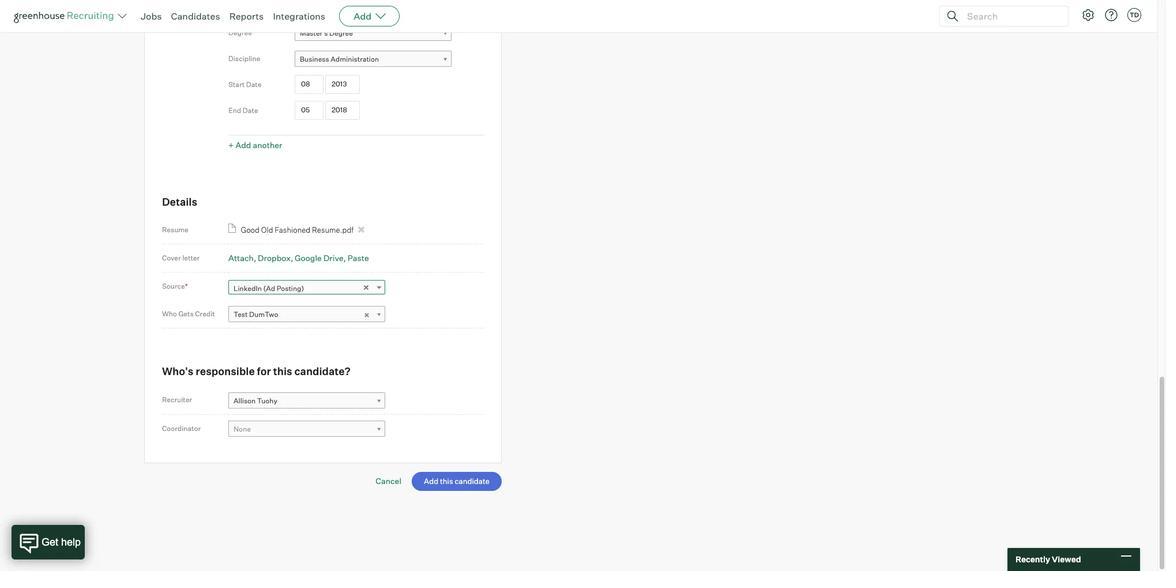 Task type: describe. For each thing, give the bounding box(es) containing it.
this
[[273, 365, 292, 378]]

allen college link
[[295, 0, 452, 15]]

recruiter
[[162, 396, 192, 404]]

+ add another
[[228, 140, 282, 150]]

test dumtwo
[[234, 311, 278, 319]]

name
[[252, 2, 271, 11]]

yyyy text field for end date
[[325, 101, 360, 120]]

integrations
[[273, 10, 325, 22]]

start date
[[228, 80, 262, 89]]

end
[[228, 106, 241, 115]]

master's degree link
[[295, 25, 452, 41]]

drive
[[323, 253, 343, 263]]

for
[[257, 365, 271, 378]]

good old fashioned resume.pdf
[[241, 226, 354, 235]]

school name
[[228, 2, 271, 11]]

cover
[[162, 254, 181, 263]]

source *
[[162, 282, 188, 291]]

master's
[[300, 29, 328, 37]]

good
[[241, 226, 259, 235]]

candidate?
[[294, 365, 351, 378]]

dropbox link
[[258, 253, 293, 263]]

linkedin (ad posting)
[[234, 284, 304, 293]]

who's
[[162, 365, 193, 378]]

dropbox
[[258, 253, 291, 263]]

responsible
[[196, 365, 255, 378]]

date for end date
[[243, 106, 258, 115]]

coordinator
[[162, 424, 201, 433]]

date for start date
[[246, 80, 262, 89]]

td button
[[1127, 8, 1141, 22]]

google drive link
[[295, 253, 346, 263]]

allen college
[[300, 3, 342, 11]]

add inside education element
[[235, 140, 251, 150]]

viewed
[[1052, 555, 1081, 565]]

who gets credit
[[162, 309, 215, 318]]

candidates
[[171, 10, 220, 22]]

administration
[[331, 55, 379, 63]]

end date
[[228, 106, 258, 115]]

mm text field for start date
[[295, 75, 324, 94]]

test dumtwo link
[[228, 306, 385, 323]]

cancel
[[376, 477, 401, 486]]

none link
[[228, 421, 385, 438]]

school
[[228, 2, 251, 11]]

allen
[[300, 3, 316, 11]]

add inside popup button
[[354, 10, 372, 22]]

discipline
[[228, 54, 260, 63]]

none
[[234, 425, 251, 434]]

another
[[253, 140, 282, 150]]

start
[[228, 80, 245, 89]]

credit
[[195, 309, 215, 318]]

reports
[[229, 10, 264, 22]]

+ add another link
[[228, 140, 282, 150]]

add button
[[339, 6, 400, 27]]

who
[[162, 309, 177, 318]]



Task type: locate. For each thing, give the bounding box(es) containing it.
paste link
[[348, 253, 369, 263]]

jobs link
[[141, 10, 162, 22]]

date
[[246, 80, 262, 89], [243, 106, 258, 115]]

cancel link
[[376, 477, 401, 486]]

business administration
[[300, 55, 379, 63]]

+
[[228, 140, 234, 150]]

dumtwo
[[249, 311, 278, 319]]

yyyy text field for start date
[[325, 75, 360, 94]]

recently viewed
[[1016, 555, 1081, 565]]

1 vertical spatial date
[[243, 106, 258, 115]]

configure image
[[1081, 8, 1095, 22]]

0 vertical spatial mm text field
[[295, 75, 324, 94]]

tuohy
[[257, 397, 277, 405]]

candidates link
[[171, 10, 220, 22]]

1 horizontal spatial degree
[[329, 29, 353, 37]]

add up master's degree 'link'
[[354, 10, 372, 22]]

posting)
[[277, 284, 304, 293]]

resume.pdf
[[312, 226, 354, 235]]

mm text field for end date
[[295, 101, 324, 120]]

2 yyyy text field from the top
[[325, 101, 360, 120]]

0 vertical spatial add
[[354, 10, 372, 22]]

test
[[234, 311, 248, 319]]

1 vertical spatial add
[[235, 140, 251, 150]]

0 horizontal spatial degree
[[228, 28, 252, 37]]

master's degree
[[300, 29, 353, 37]]

1 mm text field from the top
[[295, 75, 324, 94]]

MM text field
[[295, 75, 324, 94], [295, 101, 324, 120]]

who's responsible for this candidate?
[[162, 365, 351, 378]]

date right end
[[243, 106, 258, 115]]

degree up business administration
[[329, 29, 353, 37]]

recently
[[1016, 555, 1050, 565]]

add right +
[[235, 140, 251, 150]]

td
[[1130, 11, 1139, 19]]

Search text field
[[964, 8, 1058, 25]]

paste
[[348, 253, 369, 263]]

add
[[354, 10, 372, 22], [235, 140, 251, 150]]

degree down reports
[[228, 28, 252, 37]]

business
[[300, 55, 329, 63]]

google
[[295, 253, 322, 263]]

(ad
[[263, 284, 275, 293]]

degree
[[228, 28, 252, 37], [329, 29, 353, 37]]

old
[[261, 226, 273, 235]]

None submit
[[412, 473, 502, 492]]

cover letter
[[162, 254, 200, 263]]

attach dropbox google drive paste
[[228, 253, 369, 263]]

1 horizontal spatial add
[[354, 10, 372, 22]]

1 vertical spatial mm text field
[[295, 101, 324, 120]]

1 vertical spatial yyyy text field
[[325, 101, 360, 120]]

reports link
[[229, 10, 264, 22]]

linkedin
[[234, 284, 262, 293]]

allison tuohy
[[234, 397, 277, 405]]

integrations link
[[273, 10, 325, 22]]

None file field
[[14, 514, 160, 526], [0, 528, 146, 541], [14, 514, 160, 526], [0, 528, 146, 541]]

details
[[162, 195, 197, 208]]

business administration link
[[295, 51, 452, 67]]

*
[[185, 282, 188, 291]]

jobs
[[141, 10, 162, 22]]

linkedin (ad posting) link
[[228, 280, 385, 297]]

td button
[[1125, 6, 1144, 24]]

attach link
[[228, 253, 256, 263]]

source
[[162, 282, 185, 291]]

2 mm text field from the top
[[295, 101, 324, 120]]

0 vertical spatial date
[[246, 80, 262, 89]]

degree inside 'link'
[[329, 29, 353, 37]]

college
[[318, 3, 342, 11]]

greenhouse recruiting image
[[14, 9, 118, 23]]

0 horizontal spatial add
[[235, 140, 251, 150]]

letter
[[182, 254, 200, 263]]

attach
[[228, 253, 254, 263]]

fashioned
[[275, 226, 310, 235]]

0 vertical spatial yyyy text field
[[325, 75, 360, 94]]

gets
[[178, 309, 194, 318]]

1 yyyy text field from the top
[[325, 75, 360, 94]]

allison
[[234, 397, 256, 405]]

allison tuohy link
[[228, 393, 385, 409]]

YYYY text field
[[325, 75, 360, 94], [325, 101, 360, 120]]

education element
[[228, 0, 484, 153]]

resume
[[162, 226, 188, 234]]

date right start
[[246, 80, 262, 89]]



Task type: vqa. For each thing, say whether or not it's contained in the screenshot.
medium within the TriNet TriNet provides small and medium size businesses with full-service HR solutions tailored by industry.
no



